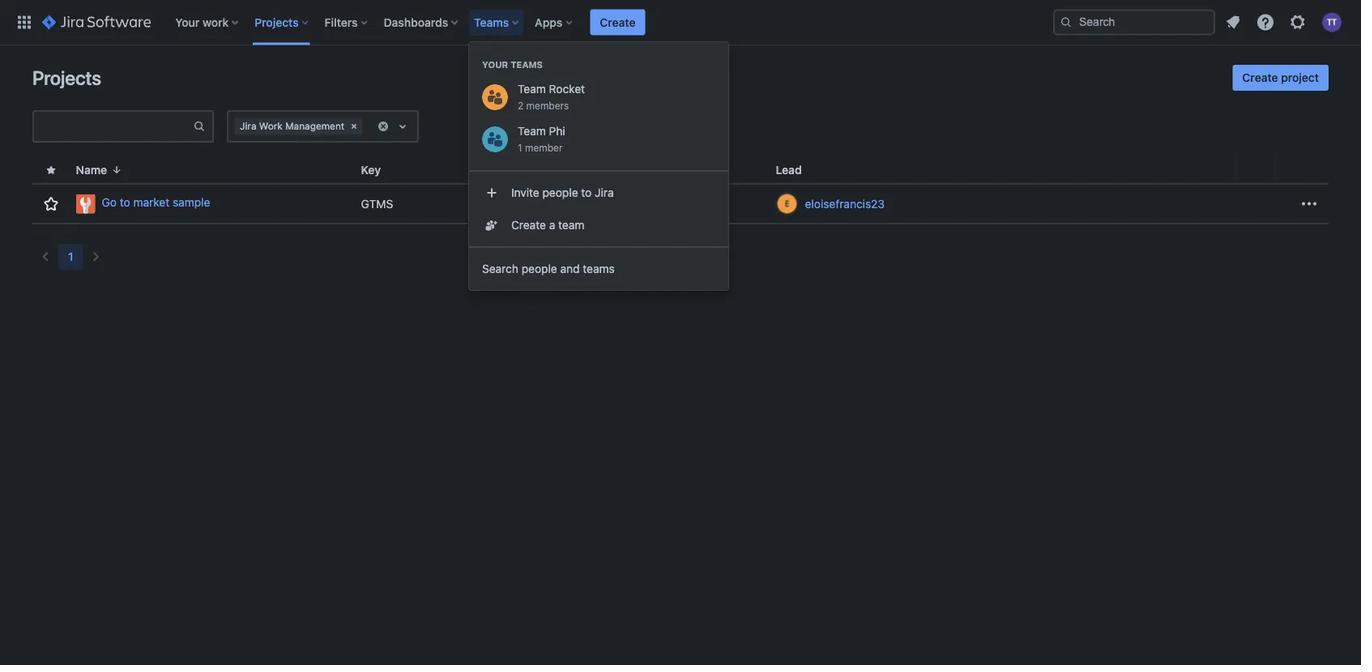Task type: vqa. For each thing, say whether or not it's contained in the screenshot.
ELOISEFRANCIS23
yes



Task type: describe. For each thing, give the bounding box(es) containing it.
1 inside button
[[68, 250, 73, 263]]

create a team
[[511, 218, 585, 232]]

team for team phi
[[518, 124, 546, 138]]

search image
[[1060, 16, 1073, 29]]

team-
[[517, 197, 550, 210]]

key button
[[355, 161, 400, 179]]

members
[[526, 100, 569, 111]]

projects button
[[250, 9, 315, 35]]

0 horizontal spatial jira
[[240, 120, 256, 132]]

create for create
[[600, 15, 636, 29]]

sample
[[173, 196, 210, 209]]

lead button
[[769, 161, 821, 179]]

help image
[[1256, 13, 1275, 32]]

market
[[133, 196, 170, 209]]

go to market sample link
[[76, 194, 348, 214]]

rocket
[[549, 82, 585, 96]]

invite
[[511, 186, 539, 199]]

open image
[[393, 117, 412, 136]]

eloisefrancis23
[[805, 197, 885, 210]]

previous image
[[36, 247, 55, 267]]

create for create project
[[1243, 71, 1278, 84]]

primary element
[[10, 0, 1053, 45]]

a
[[549, 218, 555, 232]]

team
[[558, 218, 585, 232]]

your work button
[[170, 9, 245, 35]]

create a team button
[[469, 209, 728, 241]]

your teams
[[482, 60, 543, 70]]

business
[[602, 197, 648, 210]]

filters
[[325, 15, 358, 29]]

clear image
[[348, 120, 361, 133]]

work
[[203, 15, 229, 29]]

team rocket image
[[482, 84, 508, 110]]

1 vertical spatial projects
[[32, 66, 101, 89]]

to inside button
[[581, 186, 592, 199]]

apps button
[[530, 9, 579, 35]]

your teams group
[[469, 42, 728, 165]]

create project button
[[1233, 65, 1329, 91]]

invite people to jira image
[[482, 183, 502, 203]]

type
[[517, 163, 543, 177]]

your for your work
[[175, 15, 200, 29]]

group containing invite people to jira
[[469, 170, 728, 246]]

teams
[[583, 262, 615, 276]]

create button
[[590, 9, 645, 35]]

invite people to jira
[[511, 186, 614, 199]]

1 inside team phi 1 member
[[518, 142, 522, 153]]

managed
[[550, 197, 599, 210]]

settings image
[[1288, 13, 1308, 32]]

Search field
[[1053, 9, 1215, 35]]

search people and teams button
[[469, 253, 728, 285]]

member
[[525, 142, 563, 153]]

search people and teams
[[482, 262, 615, 276]]

teams inside "group"
[[511, 60, 543, 70]]

create for create a team
[[511, 218, 546, 232]]



Task type: locate. For each thing, give the bounding box(es) containing it.
team for team rocket
[[518, 82, 546, 96]]

0 horizontal spatial 1
[[68, 250, 73, 263]]

lead
[[776, 163, 802, 177]]

0 horizontal spatial to
[[120, 196, 130, 209]]

1 vertical spatial create
[[1243, 71, 1278, 84]]

clear image
[[377, 120, 390, 133]]

and
[[560, 262, 580, 276]]

go
[[102, 196, 117, 209]]

dashboards button
[[379, 9, 464, 35]]

0 vertical spatial 1
[[518, 142, 522, 153]]

0 horizontal spatial teams
[[474, 15, 509, 29]]

0 vertical spatial your
[[175, 15, 200, 29]]

1 horizontal spatial your
[[482, 60, 508, 70]]

teams up team rocket 2 members
[[511, 60, 543, 70]]

jira inside button
[[595, 186, 614, 199]]

filters button
[[320, 9, 374, 35]]

1 horizontal spatial teams
[[511, 60, 543, 70]]

your
[[175, 15, 200, 29], [482, 60, 508, 70]]

0 vertical spatial projects
[[255, 15, 299, 29]]

2 team from the top
[[518, 124, 546, 138]]

your inside dropdown button
[[175, 15, 200, 29]]

create down "team-" at the top of the page
[[511, 218, 546, 232]]

your for your teams
[[482, 60, 508, 70]]

notifications image
[[1224, 13, 1243, 32]]

0 vertical spatial team
[[518, 82, 546, 96]]

star go to market sample image
[[41, 194, 61, 214]]

0 vertical spatial people
[[543, 186, 578, 199]]

2
[[518, 100, 524, 111]]

your profile and settings image
[[1322, 13, 1342, 32]]

apps
[[535, 15, 563, 29]]

banner
[[0, 0, 1361, 45]]

jira work management
[[240, 120, 345, 132]]

team rocket 2 members
[[518, 82, 585, 111]]

phi
[[549, 124, 565, 138]]

your inside "group"
[[482, 60, 508, 70]]

appswitcher icon image
[[15, 13, 34, 32]]

people for search
[[522, 262, 557, 276]]

eloisefrancis23 link
[[805, 196, 885, 212]]

1 vertical spatial people
[[522, 262, 557, 276]]

project
[[1281, 71, 1319, 84]]

1 horizontal spatial create
[[600, 15, 636, 29]]

1 button
[[58, 244, 83, 270]]

team up 2
[[518, 82, 546, 96]]

your work
[[175, 15, 229, 29]]

more image
[[1300, 194, 1319, 214]]

create inside button
[[600, 15, 636, 29]]

name button
[[69, 161, 130, 179]]

1 horizontal spatial jira
[[595, 186, 614, 199]]

teams
[[474, 15, 509, 29], [511, 60, 543, 70]]

invite people to jira button
[[469, 177, 728, 209]]

to right go
[[120, 196, 130, 209]]

team inside team rocket 2 members
[[518, 82, 546, 96]]

projects inside popup button
[[255, 15, 299, 29]]

banner containing your work
[[0, 0, 1361, 45]]

0 vertical spatial create
[[600, 15, 636, 29]]

projects right work
[[255, 15, 299, 29]]

1 horizontal spatial to
[[581, 186, 592, 199]]

teams up your teams
[[474, 15, 509, 29]]

1 vertical spatial team
[[518, 124, 546, 138]]

team up member
[[518, 124, 546, 138]]

team phi 1 member
[[518, 124, 565, 153]]

projects down appswitcher icon
[[32, 66, 101, 89]]

teams inside dropdown button
[[474, 15, 509, 29]]

team
[[518, 82, 546, 96], [518, 124, 546, 138]]

your left work
[[175, 15, 200, 29]]

1 team from the top
[[518, 82, 546, 96]]

1 vertical spatial your
[[482, 60, 508, 70]]

teams button
[[469, 9, 525, 35]]

create left project on the top
[[1243, 71, 1278, 84]]

1 left member
[[518, 142, 522, 153]]

to
[[581, 186, 592, 199], [120, 196, 130, 209]]

team-managed business
[[517, 197, 648, 210]]

0 horizontal spatial create
[[511, 218, 546, 232]]

0 vertical spatial teams
[[474, 15, 509, 29]]

jira
[[240, 120, 256, 132], [595, 186, 614, 199]]

to up create a team button
[[581, 186, 592, 199]]

group
[[469, 170, 728, 246]]

jira left the work
[[240, 120, 256, 132]]

work
[[259, 120, 283, 132]]

people up a
[[543, 186, 578, 199]]

1 vertical spatial teams
[[511, 60, 543, 70]]

0 horizontal spatial projects
[[32, 66, 101, 89]]

gtms
[[361, 197, 393, 210]]

people for invite
[[543, 186, 578, 199]]

None text field
[[34, 115, 193, 138]]

create project
[[1243, 71, 1319, 84]]

0 horizontal spatial your
[[175, 15, 200, 29]]

1 left next image
[[68, 250, 73, 263]]

create inside group
[[511, 218, 546, 232]]

team inside team phi 1 member
[[518, 124, 546, 138]]

next image
[[86, 247, 106, 267]]

projects
[[255, 15, 299, 29], [32, 66, 101, 89]]

2 vertical spatial create
[[511, 218, 546, 232]]

create right apps "dropdown button"
[[600, 15, 636, 29]]

1 horizontal spatial 1
[[518, 142, 522, 153]]

key
[[361, 163, 381, 177]]

management
[[285, 120, 345, 132]]

your up team rocket "image"
[[482, 60, 508, 70]]

people left and
[[522, 262, 557, 276]]

1 vertical spatial jira
[[595, 186, 614, 199]]

1 vertical spatial 1
[[68, 250, 73, 263]]

0 vertical spatial jira
[[240, 120, 256, 132]]

1
[[518, 142, 522, 153], [68, 250, 73, 263]]

search
[[482, 262, 519, 276]]

1 horizontal spatial projects
[[255, 15, 299, 29]]

create
[[600, 15, 636, 29], [1243, 71, 1278, 84], [511, 218, 546, 232]]

jira up create a team button
[[595, 186, 614, 199]]

jira software image
[[42, 13, 151, 32], [42, 13, 151, 32]]

2 horizontal spatial create
[[1243, 71, 1278, 84]]

team phi image
[[482, 126, 508, 152]]

people
[[543, 186, 578, 199], [522, 262, 557, 276]]

go to market sample
[[102, 196, 210, 209]]

dashboards
[[384, 15, 448, 29]]

name
[[76, 163, 107, 177]]



